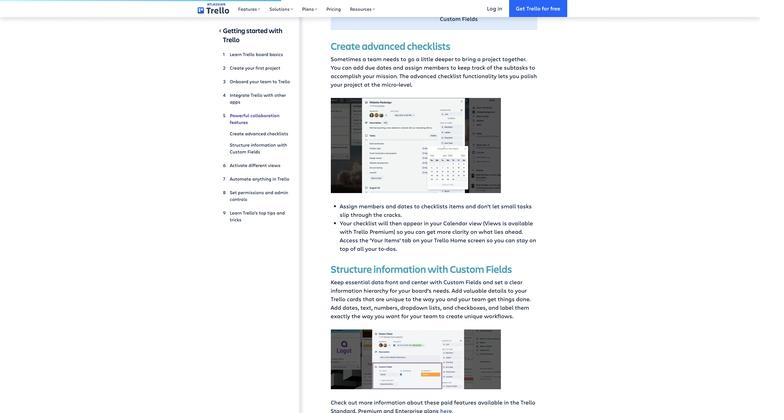 Task type: describe. For each thing, give the bounding box(es) containing it.
sometimes
[[331, 55, 361, 63]]

powerful collaboration features link
[[223, 110, 290, 128]]

dates inside assign members and dates to checklists items and don't let small tasks slip through the cracks. your checklist will then appear in your calendar view (views is available with trello premium) so you can get more clarity on what lies ahead. access the 'your items' tab on your trello home screen so you can stay on top of all your to-dos.
[[398, 203, 413, 210]]

add
[[353, 64, 364, 71]]

dropdown
[[400, 304, 428, 312]]

1 horizontal spatial create advanced checklists
[[347, 7, 420, 14]]

get
[[516, 5, 525, 12]]

create
[[446, 313, 463, 320]]

with inside getting started with trello
[[269, 26, 282, 35]]

workflows.
[[484, 313, 513, 320]]

automate anything in trello link
[[223, 174, 290, 185]]

label
[[500, 304, 514, 312]]

plans
[[424, 408, 439, 414]]

trello's
[[243, 210, 258, 216]]

and inside set permissions and admin controls
[[265, 190, 273, 196]]

1 horizontal spatial can
[[416, 228, 425, 236]]

a up track
[[477, 55, 481, 63]]

to up polish
[[530, 64, 535, 71]]

trello inside the check out more information about these paid features available in the trello standard, premium and enterprise plans
[[521, 399, 535, 407]]

checklists inside create advanced checklists sometimes a team needs to go a little deeper to bring a project together. you can add due dates and assign members to keep track of the subtasks to accomplish your mission. the advanced checklist functionality lets you polish your project at the micro-level.
[[407, 39, 450, 53]]

and up cracks. on the right bottom
[[386, 203, 396, 210]]

all
[[357, 245, 364, 253]]

your left calendar
[[430, 220, 442, 227]]

in inside "link"
[[273, 176, 276, 182]]

deeper
[[435, 55, 454, 63]]

the
[[399, 72, 409, 80]]

lies
[[494, 228, 504, 236]]

0 vertical spatial way
[[423, 296, 434, 303]]

lists,
[[429, 304, 442, 312]]

getting started with trello link
[[223, 26, 290, 47]]

free
[[550, 5, 560, 12]]

tab
[[402, 237, 411, 244]]

you down numbers,
[[375, 313, 384, 320]]

items
[[449, 203, 464, 210]]

fields up valuable
[[466, 279, 482, 286]]

0 horizontal spatial unique
[[386, 296, 404, 303]]

home
[[450, 237, 466, 244]]

pricing
[[326, 6, 341, 12]]

team inside create advanced checklists sometimes a team needs to go a little deeper to bring a project together. you can add due dates and assign members to keep track of the subtasks to accomplish your mission. the advanced checklist functionality lets you polish your project at the micro-level.
[[368, 55, 382, 63]]

1 horizontal spatial project
[[344, 81, 363, 88]]

screen
[[468, 237, 485, 244]]

exactly
[[331, 313, 350, 320]]

admin
[[275, 190, 288, 196]]

fields up set
[[486, 263, 512, 276]]

activate
[[230, 162, 247, 168]]

plans button
[[298, 0, 322, 17]]

in inside assign members and dates to checklists items and don't let small tasks slip through the cracks. your checklist will then appear in your calendar view (views is available with trello premium) so you can get more clarity on what lies ahead. access the 'your items' tab on your trello home screen so you can stay on top of all your to-dos.
[[424, 220, 429, 227]]

center
[[411, 279, 428, 286]]

features inside powerful collaboration features
[[230, 119, 248, 126]]

board
[[256, 51, 268, 57]]

a up due
[[363, 55, 366, 63]]

activate different views link
[[223, 160, 290, 171]]

tips
[[267, 210, 276, 216]]

your
[[340, 220, 352, 227]]

more inside assign members and dates to checklists items and don't let small tasks slip through the cracks. your checklist will then appear in your calendar view (views is available with trello premium) so you can get more clarity on what lies ahead. access the 'your items' tab on your trello home screen so you can stay on top of all your to-dos.
[[437, 228, 451, 236]]

needs.
[[433, 287, 450, 295]]

at
[[364, 81, 370, 88]]

onboard
[[230, 79, 248, 84]]

calendar
[[443, 220, 468, 227]]

polish
[[521, 72, 537, 80]]

1 vertical spatial create advanced checklists
[[230, 131, 288, 137]]

about
[[407, 399, 423, 407]]

board's
[[412, 287, 432, 295]]

you inside create advanced checklists sometimes a team needs to go a little deeper to bring a project together. you can add due dates and assign members to keep track of the subtasks to accomplish your mission. the advanced checklist functionality lets you polish your project at the micro-level.
[[510, 72, 519, 80]]

permissions
[[238, 190, 264, 196]]

a right go
[[416, 55, 420, 63]]

accomplish
[[331, 72, 361, 80]]

to-
[[378, 245, 386, 253]]

checklist inside assign members and dates to checklists items and don't let small tasks slip through the cracks. your checklist will then appear in your calendar view (views is available with trello premium) so you can get more clarity on what lies ahead. access the 'your items' tab on your trello home screen so you can stay on top of all your to-dos.
[[353, 220, 377, 227]]

checklist inside create advanced checklists sometimes a team needs to go a little deeper to bring a project together. you can add due dates and assign members to keep track of the subtasks to accomplish your mission. the advanced checklist functionality lets you polish your project at the micro-level.
[[438, 72, 462, 80]]

0 vertical spatial structure
[[440, 7, 465, 14]]

onboard your team to trello
[[230, 79, 290, 84]]

your down 'your
[[365, 245, 377, 253]]

and right front
[[400, 279, 410, 286]]

0 vertical spatial add
[[452, 287, 462, 295]]

and up the workflows.
[[488, 304, 499, 312]]

different
[[249, 162, 267, 168]]

fields up 'activate different views'
[[248, 149, 260, 155]]

through
[[351, 211, 372, 219]]

automate anything in trello
[[230, 176, 289, 182]]

with inside assign members and dates to checklists items and don't let small tasks slip through the cracks. your checklist will then appear in your calendar view (views is available with trello premium) so you can get more clarity on what lies ahead. access the 'your items' tab on your trello home screen so you can stay on top of all your to-dos.
[[340, 228, 352, 236]]

atlassian trello image
[[197, 3, 229, 14]]

an image showing an example of a custom field on a trello card image
[[331, 330, 501, 390]]

members inside create advanced checklists sometimes a team needs to go a little deeper to bring a project together. you can add due dates and assign members to keep track of the subtasks to accomplish your mission. the advanced checklist functionality lets you polish your project at the micro-level.
[[424, 64, 449, 71]]

0 vertical spatial structure information with custom fields
[[440, 7, 511, 23]]

dos.
[[386, 245, 397, 253]]

is
[[503, 220, 507, 227]]

create advanced checklists sometimes a team needs to go a little deeper to bring a project together. you can add due dates and assign members to keep track of the subtasks to accomplish your mission. the advanced checklist functionality lets you polish your project at the micro-level.
[[331, 39, 537, 88]]

together.
[[502, 55, 526, 63]]

get trello for free
[[516, 5, 560, 12]]

little
[[421, 55, 434, 63]]

get inside assign members and dates to checklists items and don't let small tasks slip through the cracks. your checklist will then appear in your calendar view (views is available with trello premium) so you can get more clarity on what lies ahead. access the 'your items' tab on your trello home screen so you can stay on top of all your to-dos.
[[427, 228, 436, 236]]

log in link
[[480, 0, 509, 17]]

set
[[230, 190, 237, 196]]

log in
[[487, 5, 502, 12]]

'your
[[370, 237, 383, 244]]

to up 'things'
[[508, 287, 514, 295]]

trello inside the structure information with custom fields keep essential data front and center with custom fields and set a clear information hierarchy for your board's needs. add valuable details to your trello cards that are unique to the way you and your team get things done. add dates, text, numbers, dropdown lists, and checkboxes, and label them exactly the way you want for your team to create unique workflows.
[[331, 296, 345, 303]]

checklists inside assign members and dates to checklists items and don't let small tasks slip through the cracks. your checklist will then appear in your calendar view (views is available with trello premium) so you can get more clarity on what lies ahead. access the 'your items' tab on your trello home screen so you can stay on top of all your to-dos.
[[421, 203, 448, 210]]

your inside onboard your team to trello link
[[250, 79, 259, 84]]

dates inside create advanced checklists sometimes a team needs to go a little deeper to bring a project together. you can add due dates and assign members to keep track of the subtasks to accomplish your mission. the advanced checklist functionality lets you polish your project at the micro-level.
[[376, 64, 392, 71]]

activate different views
[[230, 162, 281, 168]]

track
[[472, 64, 485, 71]]

create up onboard on the left of page
[[230, 65, 244, 71]]

and inside create advanced checklists sometimes a team needs to go a little deeper to bring a project together. you can add due dates and assign members to keep track of the subtasks to accomplish your mission. the advanced checklist functionality lets you polish your project at the micro-level.
[[393, 64, 403, 71]]

2 vertical spatial for
[[401, 313, 409, 320]]

to down lists,
[[439, 313, 445, 320]]

members inside assign members and dates to checklists items and don't let small tasks slip through the cracks. your checklist will then appear in your calendar view (views is available with trello premium) so you can get more clarity on what lies ahead. access the 'your items' tab on your trello home screen so you can stay on top of all your to-dos.
[[359, 203, 384, 210]]

you down needs.
[[436, 296, 446, 303]]

0 horizontal spatial on
[[413, 237, 420, 244]]

don't
[[477, 203, 491, 210]]

0 horizontal spatial add
[[331, 304, 341, 312]]

appear
[[403, 220, 423, 227]]

set
[[495, 279, 503, 286]]

assign members and dates to checklists items and don't let small tasks slip through the cracks. your checklist will then appear in your calendar view (views is available with trello premium) so you can get more clarity on what lies ahead. access the 'your items' tab on your trello home screen so you can stay on top of all your to-dos.
[[340, 203, 536, 253]]

integrate trello with other apps
[[230, 92, 286, 105]]

view
[[469, 220, 482, 227]]

level.
[[399, 81, 413, 88]]

items'
[[384, 237, 401, 244]]

dates,
[[343, 304, 359, 312]]

small
[[501, 203, 516, 210]]

out
[[348, 399, 357, 407]]

resources
[[350, 6, 372, 12]]

first
[[256, 65, 264, 71]]

pricing link
[[322, 0, 345, 17]]

create inside create advanced checklists sometimes a team needs to go a little deeper to bring a project together. you can add due dates and assign members to keep track of the subtasks to accomplish your mission. the advanced checklist functionality lets you polish your project at the micro-level.
[[331, 39, 360, 53]]

learn trello's top tips and tricks
[[230, 210, 285, 223]]

your down accomplish
[[331, 81, 343, 88]]

functionality
[[463, 72, 497, 80]]

team down first on the top left of page
[[260, 79, 272, 84]]

get inside the structure information with custom fields keep essential data front and center with custom fields and set a clear information hierarchy for your board's needs. add valuable details to your trello cards that are unique to the way you and your team get things done. add dates, text, numbers, dropdown lists, and checkboxes, and label them exactly the way you want for your team to create unique workflows.
[[487, 296, 496, 303]]

your inside create your first project link
[[245, 65, 255, 71]]

cracks.
[[384, 211, 402, 219]]

and inside learn trello's top tips and tricks
[[277, 210, 285, 216]]

details
[[488, 287, 507, 295]]



Task type: vqa. For each thing, say whether or not it's contained in the screenshot.
Workspace. at the left bottom of page
no



Task type: locate. For each thing, give the bounding box(es) containing it.
your left board's
[[399, 287, 410, 295]]

learn inside learn trello's top tips and tricks
[[230, 210, 242, 216]]

you
[[510, 72, 519, 80], [404, 228, 414, 236], [494, 237, 504, 244], [436, 296, 446, 303], [375, 313, 384, 320]]

0 vertical spatial learn
[[230, 51, 242, 57]]

2 vertical spatial can
[[505, 237, 515, 244]]

assign
[[340, 203, 358, 210]]

to
[[401, 55, 406, 63], [455, 55, 461, 63], [451, 64, 456, 71], [530, 64, 535, 71], [273, 79, 277, 84], [414, 203, 420, 210], [508, 287, 514, 295], [406, 296, 411, 303], [439, 313, 445, 320]]

0 vertical spatial so
[[397, 228, 403, 236]]

basics
[[270, 51, 283, 57]]

fields left log in link
[[462, 15, 478, 23]]

0 horizontal spatial get
[[427, 228, 436, 236]]

1 horizontal spatial structure
[[331, 263, 372, 276]]

1 vertical spatial can
[[416, 228, 425, 236]]

features
[[238, 6, 257, 12]]

top inside learn trello's top tips and tricks
[[259, 210, 266, 216]]

2 horizontal spatial on
[[530, 237, 536, 244]]

and up create
[[443, 304, 453, 312]]

set permissions and admin controls link
[[223, 187, 290, 205]]

0 horizontal spatial project
[[265, 65, 280, 71]]

ahead.
[[505, 228, 523, 236]]

paid
[[441, 399, 453, 407]]

and left set
[[483, 279, 493, 286]]

in inside the check out more information about these paid features available in the trello standard, premium and enterprise plans
[[504, 399, 509, 407]]

0 horizontal spatial for
[[390, 287, 397, 295]]

1 vertical spatial members
[[359, 203, 384, 210]]

1 vertical spatial structure information with custom fields
[[230, 142, 287, 155]]

subtasks
[[504, 64, 528, 71]]

these
[[424, 399, 439, 407]]

0 horizontal spatial structure information with custom fields
[[230, 142, 287, 155]]

team down lists,
[[423, 313, 438, 320]]

project right first on the top left of page
[[265, 65, 280, 71]]

done.
[[516, 296, 531, 303]]

get trello for free link
[[509, 0, 567, 17]]

unique up numbers,
[[386, 296, 404, 303]]

of right track
[[487, 64, 492, 71]]

want
[[386, 313, 400, 320]]

essential
[[345, 279, 370, 286]]

for left the free
[[542, 5, 549, 12]]

more up premium
[[359, 399, 373, 407]]

your
[[245, 65, 255, 71], [363, 72, 375, 80], [250, 79, 259, 84], [331, 81, 343, 88], [430, 220, 442, 227], [421, 237, 433, 244], [365, 245, 377, 253], [399, 287, 410, 295], [515, 287, 527, 295], [459, 296, 470, 303], [410, 313, 422, 320]]

0 horizontal spatial way
[[362, 313, 373, 320]]

checklists
[[394, 7, 420, 14], [407, 39, 450, 53], [267, 131, 288, 137], [421, 203, 448, 210]]

can down ahead.
[[505, 237, 515, 244]]

0 vertical spatial more
[[437, 228, 451, 236]]

your left first on the top left of page
[[245, 65, 255, 71]]

0 horizontal spatial members
[[359, 203, 384, 210]]

check out more information about these paid features available in the trello standard, premium and enterprise plans
[[331, 399, 535, 414]]

them
[[515, 304, 529, 312]]

members up through
[[359, 203, 384, 210]]

trello inside "link"
[[278, 176, 289, 182]]

way down text,
[[362, 313, 373, 320]]

structure information with custom fields
[[440, 7, 511, 23], [230, 142, 287, 155]]

to up other
[[273, 79, 277, 84]]

features right 'paid' on the right bottom
[[454, 399, 477, 407]]

bring
[[462, 55, 476, 63]]

1 horizontal spatial get
[[487, 296, 496, 303]]

to left go
[[401, 55, 406, 63]]

1 horizontal spatial so
[[487, 237, 493, 244]]

powerful
[[230, 113, 249, 119]]

1 horizontal spatial of
[[487, 64, 492, 71]]

1 horizontal spatial top
[[340, 245, 349, 253]]

way up lists,
[[423, 296, 434, 303]]

1 horizontal spatial unique
[[464, 313, 483, 320]]

log
[[487, 5, 496, 12]]

0 vertical spatial checklist
[[438, 72, 462, 80]]

with
[[499, 7, 511, 14], [269, 26, 282, 35], [264, 92, 273, 98], [277, 142, 287, 148], [340, 228, 352, 236], [428, 263, 448, 276], [430, 279, 442, 286]]

0 horizontal spatial available
[[478, 399, 503, 407]]

will
[[378, 220, 388, 227]]

on right stay
[[530, 237, 536, 244]]

1 vertical spatial available
[[478, 399, 503, 407]]

0 horizontal spatial of
[[350, 245, 356, 253]]

0 horizontal spatial more
[[359, 399, 373, 407]]

available inside the check out more information about these paid features available in the trello standard, premium and enterprise plans
[[478, 399, 503, 407]]

checklist down through
[[353, 220, 377, 227]]

1 vertical spatial way
[[362, 313, 373, 320]]

a right set
[[504, 279, 508, 286]]

2 learn from the top
[[230, 210, 242, 216]]

more inside the check out more information about these paid features available in the trello standard, premium and enterprise plans
[[359, 399, 373, 407]]

features button
[[234, 0, 265, 17]]

the inside the check out more information about these paid features available in the trello standard, premium and enterprise plans
[[510, 399, 519, 407]]

create advanced checklists link
[[223, 128, 290, 140]]

of inside assign members and dates to checklists items and don't let small tasks slip through the cracks. your checklist will then appear in your calendar view (views is available with trello premium) so you can get more clarity on what lies ahead. access the 'your items' tab on your trello home screen so you can stay on top of all your to-dos.
[[350, 245, 356, 253]]

dates up mission.
[[376, 64, 392, 71]]

top left tips
[[259, 210, 266, 216]]

create your first project link
[[223, 62, 290, 74]]

integrate
[[230, 92, 250, 98]]

more down calendar
[[437, 228, 451, 236]]

premium)
[[370, 228, 395, 236]]

features down powerful
[[230, 119, 248, 126]]

dates
[[376, 64, 392, 71], [398, 203, 413, 210]]

create down powerful
[[230, 131, 244, 137]]

clear
[[509, 279, 523, 286]]

0 horizontal spatial dates
[[376, 64, 392, 71]]

project inside create your first project link
[[265, 65, 280, 71]]

(views
[[483, 220, 501, 227]]

1 vertical spatial get
[[487, 296, 496, 303]]

to inside assign members and dates to checklists items and don't let small tasks slip through the cracks. your checklist will then appear in your calendar view (views is available with trello premium) so you can get more clarity on what lies ahead. access the 'your items' tab on your trello home screen so you can stay on top of all your to-dos.
[[414, 203, 420, 210]]

and left admin
[[265, 190, 273, 196]]

features
[[230, 119, 248, 126], [454, 399, 477, 407]]

structure inside the structure information with custom fields keep essential data front and center with custom fields and set a clear information hierarchy for your board's needs. add valuable details to your trello cards that are unique to the way you and your team get things done. add dates, text, numbers, dropdown lists, and checkboxes, and label them exactly the way you want for your team to create unique workflows.
[[331, 263, 372, 276]]

assign
[[405, 64, 422, 71]]

set permissions and admin controls
[[230, 190, 288, 202]]

you down lies
[[494, 237, 504, 244]]

2 vertical spatial project
[[344, 81, 363, 88]]

and left don't
[[466, 203, 476, 210]]

your down create your first project
[[250, 79, 259, 84]]

2 horizontal spatial structure
[[440, 7, 465, 14]]

0 vertical spatial get
[[427, 228, 436, 236]]

to up appear on the right bottom of page
[[414, 203, 420, 210]]

add up exactly
[[331, 304, 341, 312]]

lets
[[498, 72, 508, 80]]

top down access
[[340, 245, 349, 253]]

1 horizontal spatial add
[[452, 287, 462, 295]]

1 vertical spatial checklist
[[353, 220, 377, 227]]

solutions button
[[265, 0, 298, 17]]

on right tab
[[413, 237, 420, 244]]

learn up create your first project
[[230, 51, 242, 57]]

custom
[[440, 15, 461, 23], [230, 149, 246, 155], [450, 263, 484, 276], [444, 279, 464, 286]]

1 vertical spatial features
[[454, 399, 477, 407]]

to up keep
[[455, 55, 461, 63]]

2 horizontal spatial for
[[542, 5, 549, 12]]

and inside the check out more information about these paid features available in the trello standard, premium and enterprise plans
[[384, 408, 394, 414]]

your down the dropdown
[[410, 313, 422, 320]]

views
[[268, 162, 281, 168]]

0 horizontal spatial create advanced checklists
[[230, 131, 288, 137]]

1 horizontal spatial members
[[424, 64, 449, 71]]

mission.
[[376, 72, 398, 80]]

2 horizontal spatial project
[[482, 55, 501, 63]]

onboard your team to trello link
[[223, 76, 290, 87]]

other
[[275, 92, 286, 98]]

you up tab
[[404, 228, 414, 236]]

members down deeper
[[424, 64, 449, 71]]

check
[[331, 399, 347, 407]]

powerful collaboration features
[[230, 113, 280, 126]]

0 horizontal spatial features
[[230, 119, 248, 126]]

1 vertical spatial project
[[265, 65, 280, 71]]

resources button
[[345, 0, 380, 17]]

members
[[424, 64, 449, 71], [359, 203, 384, 210]]

learn for learn trello board basics
[[230, 51, 242, 57]]

project down accomplish
[[344, 81, 363, 88]]

with inside integrate trello with other apps
[[264, 92, 273, 98]]

1 horizontal spatial for
[[401, 313, 409, 320]]

solutions
[[270, 6, 290, 12]]

slip
[[340, 211, 349, 219]]

access
[[340, 237, 358, 244]]

1 horizontal spatial structure information with custom fields
[[440, 7, 511, 23]]

for
[[542, 5, 549, 12], [390, 287, 397, 295], [401, 313, 409, 320]]

0 horizontal spatial can
[[342, 64, 352, 71]]

create advanced checklists
[[347, 7, 420, 14], [230, 131, 288, 137]]

checklist down keep
[[438, 72, 462, 80]]

0 vertical spatial unique
[[386, 296, 404, 303]]

create up the sometimes
[[331, 39, 360, 53]]

1 horizontal spatial checklist
[[438, 72, 462, 80]]

and up the
[[393, 64, 403, 71]]

you
[[331, 64, 341, 71]]

so down the what
[[487, 237, 493, 244]]

for right want
[[401, 313, 409, 320]]

top
[[259, 210, 266, 216], [340, 245, 349, 253]]

page progress progress bar
[[0, 0, 281, 1]]

features inside the check out more information about these paid features available in the trello standard, premium and enterprise plans
[[454, 399, 477, 407]]

information inside the check out more information about these paid features available in the trello standard, premium and enterprise plans
[[374, 399, 406, 407]]

automate
[[230, 176, 251, 182]]

1 horizontal spatial features
[[454, 399, 477, 407]]

0 horizontal spatial checklist
[[353, 220, 377, 227]]

valuable
[[464, 287, 487, 295]]

0 vertical spatial can
[[342, 64, 352, 71]]

1 vertical spatial so
[[487, 237, 493, 244]]

0 vertical spatial project
[[482, 55, 501, 63]]

your right tab
[[421, 237, 433, 244]]

things
[[498, 296, 515, 303]]

create right pricing at the left top
[[347, 7, 365, 14]]

0 horizontal spatial so
[[397, 228, 403, 236]]

to left keep
[[451, 64, 456, 71]]

structure information with custom fields link
[[223, 140, 290, 158]]

for down front
[[390, 287, 397, 295]]

to up the dropdown
[[406, 296, 411, 303]]

a inside the structure information with custom fields keep essential data front and center with custom fields and set a clear information hierarchy for your board's needs. add valuable details to your trello cards that are unique to the way you and your team get things done. add dates, text, numbers, dropdown lists, and checkboxes, and label them exactly the way you want for your team to create unique workflows.
[[504, 279, 508, 286]]

top inside assign members and dates to checklists items and don't let small tasks slip through the cracks. your checklist will then appear in your calendar view (views is available with trello premium) so you can get more clarity on what lies ahead. access the 'your items' tab on your trello home screen so you can stay on top of all your to-dos.
[[340, 245, 349, 253]]

0 horizontal spatial top
[[259, 210, 266, 216]]

2 horizontal spatial can
[[505, 237, 515, 244]]

1 horizontal spatial more
[[437, 228, 451, 236]]

1 vertical spatial unique
[[464, 313, 483, 320]]

you down subtasks
[[510, 72, 519, 80]]

micro-
[[382, 81, 399, 88]]

your up checkboxes,
[[459, 296, 470, 303]]

of inside create advanced checklists sometimes a team needs to go a little deeper to bring a project together. you can add due dates and assign members to keep track of the subtasks to accomplish your mission. the advanced checklist functionality lets you polish your project at the micro-level.
[[487, 64, 492, 71]]

1 horizontal spatial dates
[[398, 203, 413, 210]]

1 horizontal spatial available
[[508, 220, 533, 227]]

1 horizontal spatial way
[[423, 296, 434, 303]]

0 vertical spatial create advanced checklists
[[347, 7, 420, 14]]

so down then
[[397, 228, 403, 236]]

1 vertical spatial more
[[359, 399, 373, 407]]

1 vertical spatial of
[[350, 245, 356, 253]]

1 learn from the top
[[230, 51, 242, 57]]

structure
[[440, 7, 465, 14], [230, 142, 250, 148], [331, 263, 372, 276]]

integrate trello with other apps link
[[223, 90, 290, 108]]

2 vertical spatial structure
[[331, 263, 372, 276]]

0 vertical spatial features
[[230, 119, 248, 126]]

can up accomplish
[[342, 64, 352, 71]]

your up done.
[[515, 287, 527, 295]]

team up due
[[368, 55, 382, 63]]

0 vertical spatial top
[[259, 210, 266, 216]]

0 vertical spatial dates
[[376, 64, 392, 71]]

checkboxes,
[[455, 304, 487, 312]]

learn for learn trello's top tips and tricks
[[230, 210, 242, 216]]

1 vertical spatial structure
[[230, 142, 250, 148]]

and right premium
[[384, 408, 394, 414]]

create
[[347, 7, 365, 14], [331, 39, 360, 53], [230, 65, 244, 71], [230, 131, 244, 137]]

getting
[[223, 26, 245, 35]]

0 horizontal spatial structure
[[230, 142, 250, 148]]

on down view
[[470, 228, 477, 236]]

1 horizontal spatial on
[[470, 228, 477, 236]]

of left all
[[350, 245, 356, 253]]

team down valuable
[[472, 296, 486, 303]]

add right needs.
[[452, 287, 462, 295]]

1 vertical spatial learn
[[230, 210, 242, 216]]

dates up cracks. on the right bottom
[[398, 203, 413, 210]]

on
[[470, 228, 477, 236], [413, 237, 420, 244], [530, 237, 536, 244]]

can inside create advanced checklists sometimes a team needs to go a little deeper to bring a project together. you can add due dates and assign members to keep track of the subtasks to accomplish your mission. the advanced checklist functionality lets you polish your project at the micro-level.
[[342, 64, 352, 71]]

0 vertical spatial members
[[424, 64, 449, 71]]

enterprise
[[395, 408, 423, 414]]

and down needs.
[[447, 296, 457, 303]]

front
[[385, 279, 398, 286]]

available inside assign members and dates to checklists items and don't let small tasks slip through the cracks. your checklist will then appear in your calendar view (views is available with trello premium) so you can get more clarity on what lies ahead. access the 'your items' tab on your trello home screen so you can stay on top of all your to-dos.
[[508, 220, 533, 227]]

trello inside getting started with trello
[[223, 35, 240, 44]]

trello inside integrate trello with other apps
[[251, 92, 262, 98]]

unique down checkboxes,
[[464, 313, 483, 320]]

are
[[376, 296, 384, 303]]

1 vertical spatial for
[[390, 287, 397, 295]]

learn trello's top tips and tricks link
[[223, 208, 290, 226]]

and right tips
[[277, 210, 285, 216]]

tricks
[[230, 217, 241, 223]]

0 vertical spatial for
[[542, 5, 549, 12]]

learn up tricks
[[230, 210, 242, 216]]

0 vertical spatial available
[[508, 220, 533, 227]]

0 vertical spatial of
[[487, 64, 492, 71]]

1 vertical spatial dates
[[398, 203, 413, 210]]

can down appear on the right bottom of page
[[416, 228, 425, 236]]

hierarchy
[[364, 287, 388, 295]]

an image showing an example of an advanced checklist on a trello card image
[[331, 98, 501, 193]]

structure information with custom fields keep essential data front and center with custom fields and set a clear information hierarchy for your board's needs. add valuable details to your trello cards that are unique to the way you and your team get things done. add dates, text, numbers, dropdown lists, and checkboxes, and label them exactly the way you want for your team to create unique workflows.
[[331, 263, 531, 320]]

project up track
[[482, 55, 501, 63]]

your down due
[[363, 72, 375, 80]]

1 vertical spatial top
[[340, 245, 349, 253]]

1 vertical spatial add
[[331, 304, 341, 312]]

learn trello board basics
[[230, 51, 283, 57]]



